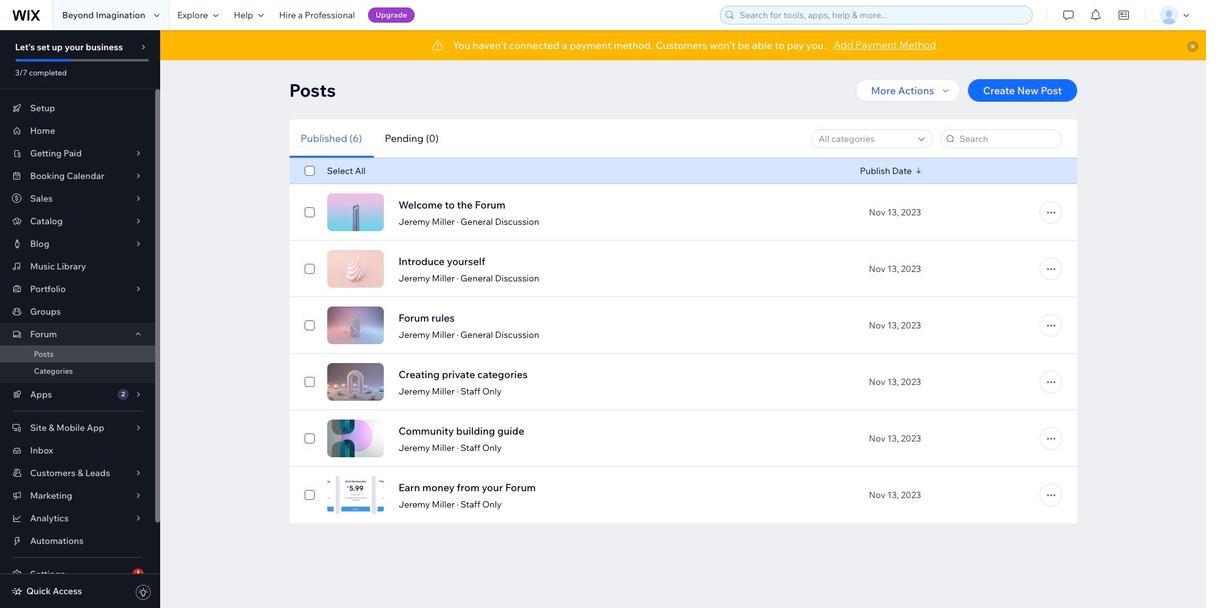 Task type: describe. For each thing, give the bounding box(es) containing it.
sidebar element
[[0, 30, 160, 608]]



Task type: locate. For each thing, give the bounding box(es) containing it.
Search for tools, apps, help & more... field
[[736, 6, 1029, 24]]

Search field
[[956, 130, 1058, 147]]

alert
[[160, 30, 1207, 60]]

None checkbox
[[304, 205, 315, 220], [304, 318, 315, 333], [304, 488, 315, 503], [304, 205, 315, 220], [304, 318, 315, 333], [304, 488, 315, 503]]

All categories field
[[815, 130, 915, 147]]

None checkbox
[[304, 163, 315, 178], [304, 261, 315, 277], [304, 375, 315, 390], [304, 431, 315, 446], [304, 163, 315, 178], [304, 261, 315, 277], [304, 375, 315, 390], [304, 431, 315, 446]]

tab list
[[289, 119, 450, 158]]



Task type: vqa. For each thing, say whether or not it's contained in the screenshot.
Apps DROPDOWN BUTTON on the left
no



